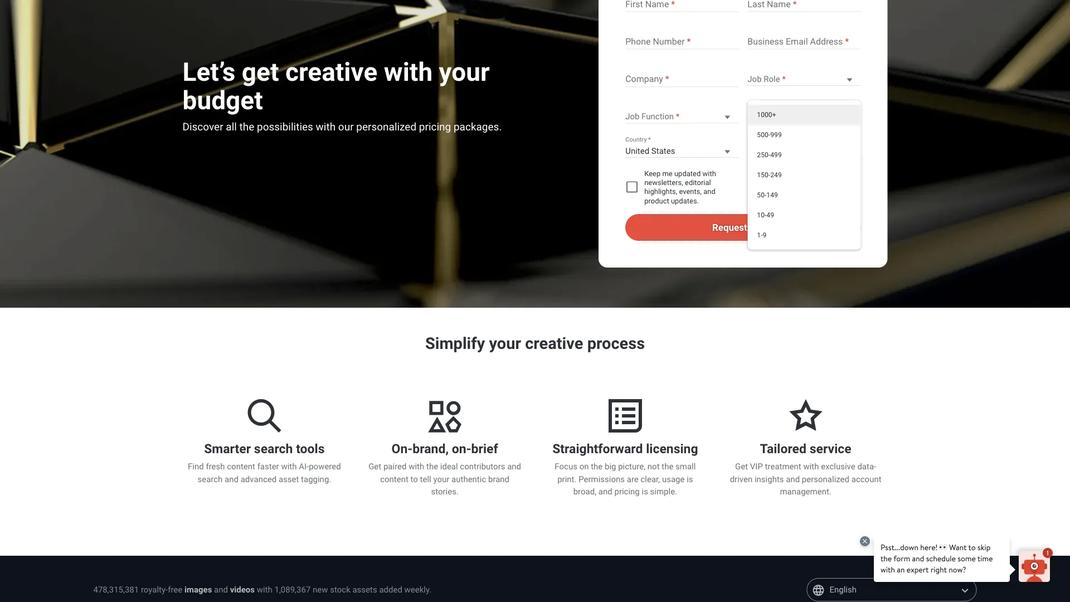 Task type: vqa. For each thing, say whether or not it's contained in the screenshot.
"3d" inside the Veterans Day royalty-free images 177,608 veterans day stock photos, 3D objects, vectors, and illustrations are available royalty-free. See veterans day stock video clips
no



Task type: locate. For each thing, give the bounding box(es) containing it.
brief
[[472, 441, 498, 456]]

1 vertical spatial your
[[489, 334, 521, 353]]

management.
[[781, 487, 832, 497]]

usage
[[663, 474, 685, 484]]

permissions
[[579, 474, 625, 484]]

ai-
[[299, 462, 309, 471]]

with
[[384, 57, 433, 87], [703, 169, 717, 178], [281, 462, 297, 471], [409, 462, 425, 471], [804, 462, 820, 471]]

and
[[704, 187, 716, 196], [508, 462, 522, 471], [225, 474, 239, 484], [787, 474, 800, 484], [599, 487, 613, 497]]

are
[[627, 474, 639, 484]]

newsletters,
[[645, 178, 684, 187]]

get inside on-brand, on-brief get paired with the ideal contributors and content to tell your authentic brand stories.
[[369, 462, 382, 471]]

data-
[[858, 462, 877, 471]]

1 vertical spatial is
[[642, 487, 649, 497]]

search up faster
[[254, 441, 293, 456]]

get up driven
[[736, 462, 749, 471]]

straightforward licensing focus on the big picture, not the small print. permissions are clear, usage is broad, and pricing is simple.
[[553, 441, 699, 497]]

with inside on-brand, on-brief get paired with the ideal contributors and content to tell your authentic brand stories.
[[409, 462, 425, 471]]

and down permissions
[[599, 487, 613, 497]]

0 vertical spatial search
[[254, 441, 293, 456]]

licensing
[[647, 441, 699, 456]]

and down editorial
[[704, 187, 716, 196]]

is
[[687, 474, 694, 484], [642, 487, 649, 497]]

1 horizontal spatial creative
[[526, 334, 584, 353]]

picture,
[[619, 462, 646, 471]]

get inside tailored service get vip treatment with exclusive data- driven insights and personalized account management.
[[736, 462, 749, 471]]

get
[[369, 462, 382, 471], [736, 462, 749, 471]]

process
[[588, 334, 645, 353]]

1 horizontal spatial the
[[591, 462, 603, 471]]

keep
[[645, 169, 661, 178]]

document image
[[599, 388, 653, 442]]

videos link
[[230, 585, 255, 595]]

the inside on-brand, on-brief get paired with the ideal contributors and content to tell your authentic brand stories.
[[427, 462, 438, 471]]

let's get creative with your budget banner
[[0, 0, 1071, 310]]

0 horizontal spatial content
[[227, 462, 255, 471]]

1 vertical spatial search
[[198, 474, 223, 484]]

1 horizontal spatial content
[[380, 474, 409, 484]]

1 the from the left
[[427, 462, 438, 471]]

personalized
[[803, 474, 850, 484]]

0 horizontal spatial search
[[198, 474, 223, 484]]

straightforward
[[553, 441, 643, 456]]

content
[[227, 462, 255, 471], [380, 474, 409, 484]]

and inside tailored service get vip treatment with exclusive data- driven insights and personalized account management.
[[787, 474, 800, 484]]

2 the from the left
[[591, 462, 603, 471]]

0 horizontal spatial get
[[369, 462, 382, 471]]

2 horizontal spatial the
[[662, 462, 674, 471]]

1 horizontal spatial get
[[736, 462, 749, 471]]

let's get creative with your budget
[[183, 57, 490, 115]]

the up tell
[[427, 462, 438, 471]]

events,
[[680, 187, 702, 196]]

the
[[427, 462, 438, 471], [591, 462, 603, 471], [662, 462, 674, 471]]

simplify
[[426, 334, 485, 353]]

1 horizontal spatial search
[[254, 441, 293, 456]]

vip
[[751, 462, 764, 471]]

find
[[188, 462, 204, 471]]

0 vertical spatial content
[[227, 462, 255, 471]]

3 the from the left
[[662, 462, 674, 471]]

me
[[663, 169, 673, 178]]

smarter
[[204, 441, 251, 456]]

is down clear,
[[642, 487, 649, 497]]

is down small
[[687, 474, 694, 484]]

0 vertical spatial creative
[[286, 57, 378, 87]]

creative for get
[[286, 57, 378, 87]]

and inside keep me updated with newsletters, editorial highlights, events, and product updates.
[[704, 187, 716, 196]]

big
[[605, 462, 617, 471]]

with inside let's get creative with your budget
[[384, 57, 433, 87]]

driven
[[730, 474, 753, 484]]

on
[[580, 462, 589, 471]]

search image
[[238, 388, 291, 442]]

with inside tailored service get vip treatment with exclusive data- driven insights and personalized account management.
[[804, 462, 820, 471]]

not
[[648, 462, 660, 471]]

0 horizontal spatial creative
[[286, 57, 378, 87]]

insights
[[755, 474, 785, 484]]

contributors
[[460, 462, 506, 471]]

your inside let's get creative with your budget
[[439, 57, 490, 87]]

advanced
[[241, 474, 277, 484]]

and up brand
[[508, 462, 522, 471]]

2 vertical spatial your
[[434, 474, 450, 484]]

your
[[439, 57, 490, 87], [489, 334, 521, 353], [434, 474, 450, 484]]

creative inside let's get creative with your budget
[[286, 57, 378, 87]]

1 horizontal spatial is
[[687, 474, 694, 484]]

0 vertical spatial your
[[439, 57, 490, 87]]

search down fresh
[[198, 474, 223, 484]]

account
[[852, 474, 882, 484]]

get left paired on the bottom
[[369, 462, 382, 471]]

1 vertical spatial creative
[[526, 334, 584, 353]]

images
[[185, 585, 212, 595]]

and down fresh
[[225, 474, 239, 484]]

footer
[[0, 556, 1071, 602]]

the up usage
[[662, 462, 674, 471]]

and down treatment
[[787, 474, 800, 484]]

your inside on-brand, on-brief get paired with the ideal contributors and content to tell your authentic brand stories.
[[434, 474, 450, 484]]

tagging.
[[301, 474, 331, 484]]

with inside keep me updated with newsletters, editorial highlights, events, and product updates.
[[703, 169, 717, 178]]

0 horizontal spatial is
[[642, 487, 649, 497]]

ideal
[[441, 462, 458, 471]]

2 get from the left
[[736, 462, 749, 471]]

to
[[411, 474, 418, 484]]

0 horizontal spatial the
[[427, 462, 438, 471]]

1 vertical spatial content
[[380, 474, 409, 484]]

Business Email Address text field
[[748, 36, 861, 49]]

stories.
[[431, 487, 459, 497]]

content inside "smarter search tools find fresh content faster with ai-powered search and advanced asset tagging."
[[227, 462, 255, 471]]

request
[[713, 222, 748, 233]]

service
[[810, 441, 852, 456]]

content down paired on the bottom
[[380, 474, 409, 484]]

search
[[254, 441, 293, 456], [198, 474, 223, 484]]

1 get from the left
[[369, 462, 382, 471]]

treatment
[[766, 462, 802, 471]]

brand,
[[413, 441, 449, 456]]

and inside straightforward licensing focus on the big picture, not the small print. permissions are clear, usage is broad, and pricing is simple.
[[599, 487, 613, 497]]

the right the on on the right
[[591, 462, 603, 471]]

creative
[[286, 57, 378, 87], [526, 334, 584, 353]]

content up advanced
[[227, 462, 255, 471]]

tell
[[420, 474, 432, 484]]



Task type: describe. For each thing, give the bounding box(es) containing it.
tools
[[296, 441, 325, 456]]

First Name text field
[[626, 0, 739, 12]]

request quote button
[[626, 214, 861, 241]]

Company text field
[[626, 73, 739, 87]]

get
[[242, 57, 279, 87]]

broad,
[[574, 487, 597, 497]]

product
[[645, 197, 670, 205]]

pricing
[[615, 487, 640, 497]]

tailored service get vip treatment with exclusive data- driven insights and personalized account management.
[[730, 441, 882, 497]]

print.
[[558, 474, 577, 484]]

images link
[[185, 585, 212, 595]]

brand
[[489, 474, 510, 484]]

Last Name text field
[[748, 0, 861, 12]]

authentic
[[452, 474, 487, 484]]

Phone Number text field
[[626, 36, 739, 49]]

clear,
[[641, 474, 661, 484]]

tailored
[[761, 441, 807, 456]]

0 vertical spatial is
[[687, 474, 694, 484]]

footer containing images
[[0, 556, 1071, 602]]

keep me updated with newsletters, editorial highlights, events, and product updates.
[[645, 169, 717, 205]]

states
[[652, 146, 676, 156]]

budget
[[183, 86, 263, 115]]

country *
[[626, 136, 651, 143]]

focus
[[555, 462, 578, 471]]

united
[[626, 146, 650, 156]]

updates.
[[672, 197, 699, 205]]

star image
[[780, 388, 833, 442]]

on-
[[392, 441, 413, 456]]

on-
[[452, 441, 472, 456]]

content inside on-brand, on-brief get paired with the ideal contributors and content to tell your authentic brand stories.
[[380, 474, 409, 484]]

creative for your
[[526, 334, 584, 353]]

updated
[[675, 169, 701, 178]]

small
[[676, 462, 696, 471]]

faster
[[257, 462, 279, 471]]

exclusive
[[822, 462, 856, 471]]

on-brand, on-brief get paired with the ideal contributors and content to tell your authentic brand stories.
[[369, 441, 522, 497]]

country
[[626, 136, 647, 143]]

with inside "smarter search tools find fresh content faster with ai-powered search and advanced asset tagging."
[[281, 462, 297, 471]]

and inside "smarter search tools find fresh content faster with ai-powered search and advanced asset tagging."
[[225, 474, 239, 484]]

united states
[[626, 146, 676, 156]]

simple.
[[651, 487, 678, 497]]

quote
[[750, 222, 775, 233]]

asset
[[279, 474, 299, 484]]

highlights,
[[645, 187, 678, 196]]

videos
[[230, 585, 255, 595]]

paired
[[384, 462, 407, 471]]

and inside on-brand, on-brief get paired with the ideal contributors and content to tell your authentic brand stories.
[[508, 462, 522, 471]]

simplify your creative process
[[426, 334, 645, 353]]

fresh
[[206, 462, 225, 471]]

editorial
[[685, 178, 712, 187]]

powered
[[309, 462, 341, 471]]

*
[[649, 136, 651, 143]]

let's
[[183, 57, 236, 87]]

blog image
[[418, 388, 472, 442]]

request quote
[[713, 222, 775, 233]]

smarter search tools find fresh content faster with ai-powered search and advanced asset tagging.
[[188, 441, 341, 484]]



